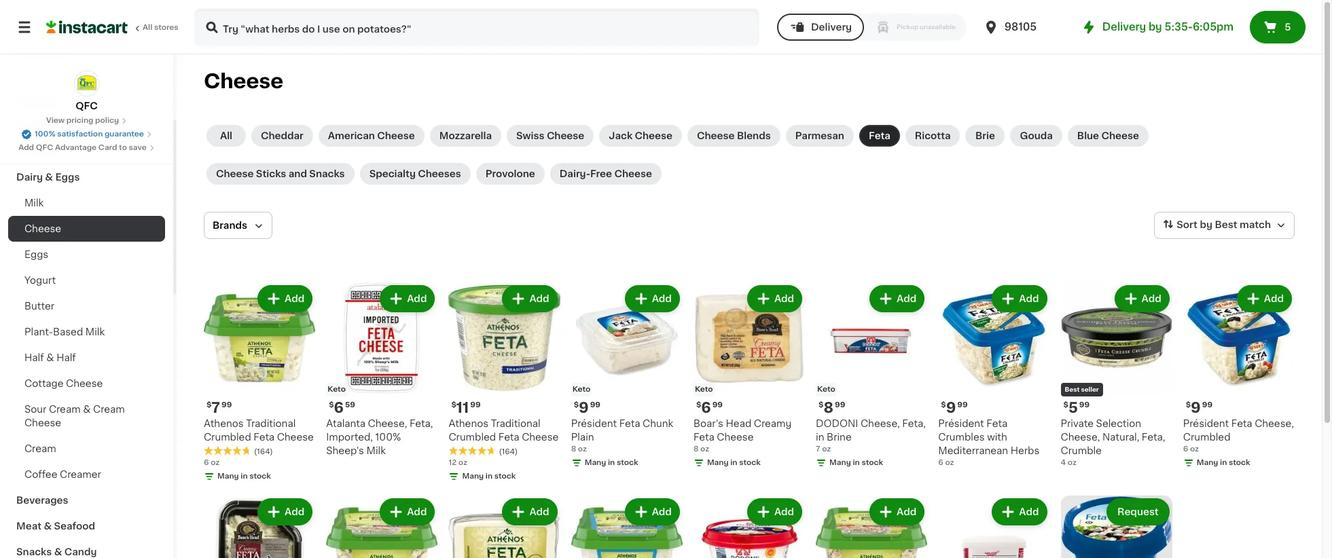 Task type: vqa. For each thing, say whether or not it's contained in the screenshot.


Task type: describe. For each thing, give the bounding box(es) containing it.
all link
[[207, 125, 246, 147]]

produce link
[[8, 139, 165, 164]]

free
[[591, 169, 612, 179]]

provolone
[[486, 169, 535, 179]]

recipes link
[[8, 87, 165, 113]]

all for all stores
[[143, 24, 152, 31]]

half & half
[[24, 353, 76, 363]]

9 for président feta cheese, crumbled
[[1192, 401, 1202, 415]]

cheddar
[[261, 131, 304, 141]]

cheddar link
[[251, 125, 313, 147]]

9 for président feta chunk plain
[[579, 401, 589, 415]]

and
[[289, 169, 307, 179]]

& for half
[[46, 353, 54, 363]]

$ 6 99
[[697, 401, 723, 415]]

8 inside président feta chunk plain 8 oz
[[571, 446, 576, 454]]

policy
[[95, 117, 119, 124]]

stores
[[154, 24, 179, 31]]

président feta chunk plain 8 oz
[[571, 420, 674, 454]]

cheese right free
[[615, 169, 652, 179]]

cheese inside sour cream & cream cheese
[[24, 419, 61, 428]]

specialty cheeses
[[370, 169, 461, 179]]

brands button
[[204, 212, 273, 239]]

$ inside $ 6 59
[[329, 402, 334, 409]]

3 99 from the left
[[590, 402, 601, 409]]

brine
[[827, 433, 852, 443]]

oz inside dodoni cheese, feta, in brine 7 oz
[[823, 446, 831, 454]]

best seller
[[1065, 387, 1100, 393]]

many down 12 oz
[[462, 473, 484, 481]]

sour cream & cream cheese link
[[8, 397, 165, 436]]

président feta crumbles with mediterranean herbs 6 oz
[[939, 420, 1040, 467]]

6 inside président feta crumbles with mediterranean herbs 6 oz
[[939, 460, 944, 467]]

many for cheese
[[707, 460, 729, 467]]

private
[[1061, 420, 1094, 429]]

6 inside président feta cheese, crumbled 6 oz
[[1184, 446, 1189, 454]]

specialty cheeses link
[[360, 163, 471, 185]]

12 oz
[[449, 460, 468, 467]]

cream down the cottage cheese link at the bottom left
[[93, 405, 125, 415]]

5 inside button
[[1285, 22, 1292, 32]]

8 inside boar's head creamy feta cheese 8 oz
[[694, 446, 699, 454]]

atalanta
[[326, 420, 366, 429]]

& inside sour cream & cream cheese
[[83, 405, 91, 415]]

creamy
[[754, 420, 792, 429]]

parmesan
[[796, 131, 845, 141]]

advantage
[[55, 144, 97, 152]]

$ 9 99 for président feta crumbles with mediterranean herbs
[[942, 401, 968, 415]]

$ inside $ 7 99
[[207, 402, 212, 409]]

4
[[1061, 460, 1067, 467]]

many in stock for plain
[[585, 460, 639, 467]]

feta inside président feta chunk plain 8 oz
[[620, 420, 641, 429]]

snacks & candy link
[[8, 540, 165, 559]]

beverages
[[16, 496, 68, 506]]

delivery for delivery
[[812, 22, 852, 32]]

cottage
[[24, 379, 64, 389]]

delivery button
[[778, 14, 865, 41]]

product group containing 7
[[204, 283, 316, 485]]

with
[[988, 433, 1008, 443]]

0 vertical spatial 7
[[212, 401, 220, 415]]

oz inside président feta cheese, crumbled 6 oz
[[1191, 446, 1200, 454]]

sour
[[24, 405, 46, 415]]

oz inside président feta chunk plain 8 oz
[[578, 446, 587, 454]]

meat
[[16, 522, 41, 532]]

meat & seafood link
[[8, 514, 165, 540]]

american cheese
[[328, 131, 415, 141]]

guarantee
[[105, 131, 144, 138]]

creamer
[[60, 470, 101, 480]]

dairy-free cheese
[[560, 169, 652, 179]]

cheese sticks and snacks link
[[207, 163, 355, 185]]

qfc link
[[74, 71, 100, 113]]

instacart logo image
[[46, 19, 128, 35]]

blue
[[1078, 131, 1100, 141]]

cheese, inside dodoni cheese, feta, in brine 7 oz
[[861, 420, 900, 429]]

view pricing policy link
[[46, 116, 127, 126]]

brands
[[213, 221, 247, 230]]

gouda link
[[1011, 125, 1063, 147]]

2 horizontal spatial 8
[[824, 401, 834, 415]]

5 99 from the left
[[958, 402, 968, 409]]

12
[[449, 460, 457, 467]]

milk link
[[8, 190, 165, 216]]

crumbled inside président feta cheese, crumbled 6 oz
[[1184, 433, 1231, 443]]

milk inside atalanta cheese, feta, imported, 100% sheep's milk
[[367, 447, 386, 456]]

99 inside $ 5 99
[[1080, 402, 1090, 409]]

cheese up all link
[[204, 71, 284, 91]]

athenos for 11
[[449, 420, 489, 429]]

président for plain
[[571, 420, 617, 429]]

satisfaction
[[57, 131, 103, 138]]

99 inside '$ 6 99'
[[713, 402, 723, 409]]

7 inside dodoni cheese, feta, in brine 7 oz
[[816, 446, 821, 454]]

100% inside button
[[35, 131, 55, 138]]

seller
[[1082, 387, 1100, 393]]

yogurt
[[24, 276, 56, 285]]

dairy-
[[560, 169, 591, 179]]

crumbled for 7
[[204, 433, 251, 443]]

cheese down half & half link
[[66, 379, 103, 389]]

card
[[98, 144, 117, 152]]

6 $ from the left
[[942, 402, 947, 409]]

stock for feta,
[[862, 460, 884, 467]]

best match
[[1216, 220, 1272, 230]]

blue cheese
[[1078, 131, 1140, 141]]

cheese right swiss
[[547, 131, 585, 141]]

1 vertical spatial milk
[[86, 328, 105, 337]]

jack
[[609, 131, 633, 141]]

Search field
[[196, 10, 758, 45]]

cheese blends
[[697, 131, 771, 141]]

$ inside $ 5 99
[[1064, 402, 1069, 409]]

cheese left the plain
[[522, 433, 559, 443]]

many for 8
[[585, 460, 607, 467]]

head
[[726, 420, 752, 429]]

cheese right the blue in the top of the page
[[1102, 131, 1140, 141]]

save
[[129, 144, 147, 152]]

seafood
[[54, 522, 95, 532]]

by for delivery
[[1149, 22, 1163, 32]]

Best match Sort by field
[[1155, 212, 1295, 239]]

99 inside $ 7 99
[[222, 402, 232, 409]]

oz inside président feta crumbles with mediterranean herbs 6 oz
[[946, 460, 955, 467]]

cheese left blends
[[697, 131, 735, 141]]

boar's
[[694, 420, 724, 429]]

blends
[[737, 131, 771, 141]]

feta, for atalanta cheese, feta, imported, 100% sheep's milk
[[410, 420, 433, 429]]

6 oz
[[204, 460, 220, 467]]

all stores
[[143, 24, 179, 31]]

99 inside $ 11 99
[[471, 402, 481, 409]]

all for all
[[220, 131, 232, 141]]

add qfc advantage card to save
[[18, 144, 147, 152]]

cheese, inside "private selection cheese, natural, feta, crumble 4 oz"
[[1061, 433, 1101, 443]]

feta, for dodoni cheese, feta, in brine 7 oz
[[903, 420, 926, 429]]

specialty
[[370, 169, 416, 179]]

many down '6 oz'
[[218, 473, 239, 481]]

jack cheese link
[[600, 125, 682, 147]]

cheese link
[[8, 216, 165, 242]]

stock for cheese,
[[1230, 460, 1251, 467]]

butter
[[24, 302, 54, 311]]

$ 7 99
[[207, 401, 232, 415]]

mozzarella link
[[430, 125, 502, 147]]

many in stock down '6 oz'
[[218, 473, 271, 481]]

9 for président feta crumbles with mediterranean herbs
[[947, 401, 957, 415]]

many for 6
[[1197, 460, 1219, 467]]

8 99 from the left
[[1203, 402, 1213, 409]]

cheese right jack
[[635, 131, 673, 141]]

cheese left imported,
[[277, 433, 314, 443]]



Task type: locate. For each thing, give the bounding box(es) containing it.
match
[[1240, 220, 1272, 230]]

2 half from the left
[[56, 353, 76, 363]]

98105
[[1005, 22, 1037, 32]]

by inside field
[[1201, 220, 1213, 230]]

1 horizontal spatial best
[[1216, 220, 1238, 230]]

$ inside $ 8 99
[[819, 402, 824, 409]]

1 vertical spatial eggs
[[24, 250, 48, 260]]

(164) for 7
[[254, 449, 273, 456]]

plant-based milk link
[[8, 319, 165, 345]]

2 horizontal spatial crumbled
[[1184, 433, 1231, 443]]

$ up '6 oz'
[[207, 402, 212, 409]]

feta inside boar's head creamy feta cheese 8 oz
[[694, 433, 715, 443]]

best left match at the right of page
[[1216, 220, 1238, 230]]

athenos traditional crumbled feta cheese
[[204, 420, 314, 443], [449, 420, 559, 443]]

0 horizontal spatial traditional
[[246, 420, 296, 429]]

keto up $ 8 99
[[818, 386, 836, 394]]

cheese down 'head'
[[717, 433, 754, 443]]

1 9 from the left
[[579, 401, 589, 415]]

0 horizontal spatial 5
[[1069, 401, 1079, 415]]

many for brine
[[830, 460, 852, 467]]

1 vertical spatial best
[[1065, 387, 1080, 393]]

$ 9 99 up the plain
[[574, 401, 601, 415]]

feta, inside atalanta cheese, feta, imported, 100% sheep's milk
[[410, 420, 433, 429]]

1 horizontal spatial 9
[[947, 401, 957, 415]]

0 horizontal spatial 7
[[212, 401, 220, 415]]

3 9 from the left
[[1192, 401, 1202, 415]]

99 inside $ 8 99
[[835, 402, 846, 409]]

sheep's
[[326, 447, 364, 456]]

2 99 from the left
[[471, 402, 481, 409]]

keto for atalanta cheese, feta, imported, 100% sheep's milk
[[328, 386, 346, 394]]

half
[[24, 353, 44, 363], [56, 353, 76, 363]]

$ inside $ 11 99
[[452, 402, 457, 409]]

None search field
[[194, 8, 760, 46]]

stock for creamy
[[740, 460, 761, 467]]

1 vertical spatial qfc
[[36, 144, 53, 152]]

american cheese link
[[319, 125, 425, 147]]

cheese down the sour
[[24, 419, 61, 428]]

feta,
[[410, 420, 433, 429], [903, 420, 926, 429], [1142, 433, 1166, 443]]

1 horizontal spatial 8
[[694, 446, 699, 454]]

feta inside président feta crumbles with mediterranean herbs 6 oz
[[987, 420, 1008, 429]]

all left cheddar
[[220, 131, 232, 141]]

1 99 from the left
[[222, 402, 232, 409]]

many in stock down 12 oz
[[462, 473, 516, 481]]

2 $ from the left
[[329, 402, 334, 409]]

2 9 from the left
[[947, 401, 957, 415]]

keto up the plain
[[573, 386, 591, 394]]

blue cheese link
[[1068, 125, 1149, 147]]

keto for dodoni cheese, feta, in brine
[[818, 386, 836, 394]]

1 vertical spatial all
[[220, 131, 232, 141]]

crumbled
[[204, 433, 251, 443], [449, 433, 496, 443], [1184, 433, 1231, 443]]

oz inside boar's head creamy feta cheese 8 oz
[[701, 446, 710, 454]]

0 horizontal spatial delivery
[[812, 22, 852, 32]]

0 horizontal spatial snacks
[[16, 548, 52, 557]]

product group containing 8
[[816, 283, 928, 472]]

produce
[[16, 147, 58, 156]]

keto
[[328, 386, 346, 394], [573, 386, 591, 394], [818, 386, 836, 394], [695, 386, 713, 394]]

100% inside atalanta cheese, feta, imported, 100% sheep's milk
[[376, 433, 401, 443]]

herbs
[[1011, 447, 1040, 456]]

1 traditional from the left
[[246, 420, 296, 429]]

président inside président feta cheese, crumbled 6 oz
[[1184, 420, 1230, 429]]

cheese left sticks
[[216, 169, 254, 179]]

1 athenos traditional crumbled feta cheese from the left
[[204, 420, 314, 443]]

3 keto from the left
[[818, 386, 836, 394]]

eggs
[[55, 173, 80, 182], [24, 250, 48, 260]]

$ 9 99 for président feta chunk plain
[[574, 401, 601, 415]]

9 up crumbles
[[947, 401, 957, 415]]

0 horizontal spatial (164)
[[254, 449, 273, 456]]

milk down imported,
[[367, 447, 386, 456]]

7 down 'dodoni'
[[816, 446, 821, 454]]

2 horizontal spatial président
[[1184, 420, 1230, 429]]

athenos traditional crumbled feta cheese for 11
[[449, 420, 559, 443]]

eggs up yogurt
[[24, 250, 48, 260]]

0 horizontal spatial by
[[1149, 22, 1163, 32]]

dairy
[[16, 173, 43, 182]]

traditional for 7
[[246, 420, 296, 429]]

dairy & eggs link
[[8, 164, 165, 190]]

& right meat at the left of the page
[[44, 522, 52, 532]]

0 vertical spatial milk
[[24, 198, 44, 208]]

0 vertical spatial best
[[1216, 220, 1238, 230]]

1 horizontal spatial qfc
[[76, 101, 98, 111]]

athenos down $ 11 99
[[449, 420, 489, 429]]

6 99 from the left
[[1080, 402, 1090, 409]]

many in stock for crumbled
[[1197, 460, 1251, 467]]

meat & seafood
[[16, 522, 95, 532]]

dodoni
[[816, 420, 859, 429]]

99
[[222, 402, 232, 409], [471, 402, 481, 409], [590, 402, 601, 409], [835, 402, 846, 409], [958, 402, 968, 409], [1080, 402, 1090, 409], [713, 402, 723, 409], [1203, 402, 1213, 409]]

many down président feta cheese, crumbled 6 oz
[[1197, 460, 1219, 467]]

0 horizontal spatial feta,
[[410, 420, 433, 429]]

& right dairy
[[45, 173, 53, 182]]

$ 9 99 up président feta cheese, crumbled 6 oz
[[1187, 401, 1213, 415]]

2 horizontal spatial $ 9 99
[[1187, 401, 1213, 415]]

qfc logo image
[[74, 71, 100, 97]]

3 crumbled from the left
[[1184, 433, 1231, 443]]

0 horizontal spatial athenos
[[204, 420, 244, 429]]

2 horizontal spatial feta,
[[1142, 433, 1166, 443]]

sort
[[1177, 220, 1198, 230]]

add button
[[259, 287, 311, 311], [381, 287, 434, 311], [504, 287, 556, 311], [626, 287, 679, 311], [749, 287, 801, 311], [871, 287, 924, 311], [994, 287, 1046, 311], [1116, 287, 1169, 311], [1239, 287, 1291, 311], [259, 500, 311, 525], [381, 500, 434, 525], [504, 500, 556, 525], [626, 500, 679, 525], [749, 500, 801, 525], [871, 500, 924, 525], [994, 500, 1046, 525]]

4 $ from the left
[[574, 402, 579, 409]]

best for best seller
[[1065, 387, 1080, 393]]

& up cottage on the bottom
[[46, 353, 54, 363]]

half down 'plant-based milk'
[[56, 353, 76, 363]]

cheese up specialty
[[377, 131, 415, 141]]

1 horizontal spatial milk
[[86, 328, 105, 337]]

1 horizontal spatial snacks
[[309, 169, 345, 179]]

product group containing 5
[[1061, 283, 1173, 469]]

1 horizontal spatial all
[[220, 131, 232, 141]]

président feta cheese, crumbled 6 oz
[[1184, 420, 1295, 454]]

3 $ 9 99 from the left
[[1187, 401, 1213, 415]]

5 button
[[1251, 11, 1306, 44]]

1 horizontal spatial delivery
[[1103, 22, 1147, 32]]

1 $ 9 99 from the left
[[574, 401, 601, 415]]

$ inside '$ 6 99'
[[697, 402, 702, 409]]

0 vertical spatial eggs
[[55, 173, 80, 182]]

5
[[1285, 22, 1292, 32], [1069, 401, 1079, 415]]

0 horizontal spatial 100%
[[35, 131, 55, 138]]

1 (164) from the left
[[254, 449, 273, 456]]

1 athenos from the left
[[204, 420, 244, 429]]

add qfc advantage card to save link
[[18, 143, 155, 154]]

5 $ from the left
[[819, 402, 824, 409]]

ricotta link
[[906, 125, 961, 147]]

candy
[[64, 548, 97, 557]]

(164) for 11
[[499, 449, 518, 456]]

recipes
[[16, 95, 56, 105]]

100% satisfaction guarantee button
[[21, 126, 152, 140]]

8 $ from the left
[[697, 402, 702, 409]]

2 athenos from the left
[[449, 420, 489, 429]]

based
[[53, 328, 83, 337]]

pricing
[[66, 117, 93, 124]]

atalanta cheese, feta, imported, 100% sheep's milk
[[326, 420, 433, 456]]

cream link
[[8, 436, 165, 462]]

feta, inside "private selection cheese, natural, feta, crumble 4 oz"
[[1142, 433, 1166, 443]]

1 keto from the left
[[328, 386, 346, 394]]

0 vertical spatial snacks
[[309, 169, 345, 179]]

$ up private
[[1064, 402, 1069, 409]]

by for sort
[[1201, 220, 1213, 230]]

cream up coffee
[[24, 445, 56, 454]]

delivery for delivery by 5:35-6:05pm
[[1103, 22, 1147, 32]]

sort by
[[1177, 220, 1213, 230]]

$ 6 59
[[329, 401, 355, 415]]

président for crumbled
[[1184, 420, 1230, 429]]

1 vertical spatial 7
[[816, 446, 821, 454]]

imported,
[[326, 433, 373, 443]]

eggs down 'advantage'
[[55, 173, 80, 182]]

best for best match
[[1216, 220, 1238, 230]]

milk down dairy
[[24, 198, 44, 208]]

private selection cheese, natural, feta, crumble 4 oz
[[1061, 420, 1166, 467]]

many in stock down dodoni cheese, feta, in brine 7 oz
[[830, 460, 884, 467]]

yogurt link
[[8, 268, 165, 294]]

stock
[[617, 460, 639, 467], [862, 460, 884, 467], [740, 460, 761, 467], [1230, 460, 1251, 467], [250, 473, 271, 481], [495, 473, 516, 481]]

4 99 from the left
[[835, 402, 846, 409]]

$ up the 12
[[452, 402, 457, 409]]

all inside all link
[[220, 131, 232, 141]]

athenos for 7
[[204, 420, 244, 429]]

qfc up view pricing policy link
[[76, 101, 98, 111]]

crumbled for 11
[[449, 433, 496, 443]]

1 horizontal spatial 100%
[[376, 433, 401, 443]]

cheese, inside atalanta cheese, feta, imported, 100% sheep's milk
[[368, 420, 407, 429]]

0 horizontal spatial eggs
[[24, 250, 48, 260]]

swiss
[[517, 131, 545, 141]]

by left 5:35-
[[1149, 22, 1163, 32]]

$ up président feta cheese, crumbled 6 oz
[[1187, 402, 1192, 409]]

cheese,
[[368, 420, 407, 429], [861, 420, 900, 429], [1255, 420, 1295, 429], [1061, 433, 1101, 443]]

9 $ from the left
[[1187, 402, 1192, 409]]

jack cheese
[[609, 131, 673, 141]]

best left the seller
[[1065, 387, 1080, 393]]

cheese down milk 'link'
[[24, 224, 61, 234]]

$ up 'dodoni'
[[819, 402, 824, 409]]

feta
[[869, 131, 891, 141], [620, 420, 641, 429], [987, 420, 1008, 429], [1232, 420, 1253, 429], [254, 433, 275, 443], [499, 433, 520, 443], [694, 433, 715, 443]]

9 up the plain
[[579, 401, 589, 415]]

all
[[143, 24, 152, 31], [220, 131, 232, 141]]

0 vertical spatial by
[[1149, 22, 1163, 32]]

many in stock for in
[[830, 460, 884, 467]]

0 horizontal spatial 8
[[571, 446, 576, 454]]

6:05pm
[[1193, 22, 1234, 32]]

many down boar's head creamy feta cheese 8 oz
[[707, 460, 729, 467]]

3 président from the left
[[1184, 420, 1230, 429]]

3 $ from the left
[[452, 402, 457, 409]]

feta, inside dodoni cheese, feta, in brine 7 oz
[[903, 420, 926, 429]]

thanksgiving
[[16, 121, 81, 131]]

cottage cheese
[[24, 379, 103, 389]]

swiss cheese link
[[507, 125, 594, 147]]

coffee creamer link
[[8, 462, 165, 488]]

1 vertical spatial 100%
[[376, 433, 401, 443]]

0 vertical spatial 5
[[1285, 22, 1292, 32]]

plain
[[571, 433, 594, 443]]

100% down view
[[35, 131, 55, 138]]

keto up '$ 6 99'
[[695, 386, 713, 394]]

président inside président feta crumbles with mediterranean herbs 6 oz
[[939, 420, 985, 429]]

0 horizontal spatial crumbled
[[204, 433, 251, 443]]

keto for boar's head creamy feta cheese
[[695, 386, 713, 394]]

1 crumbled from the left
[[204, 433, 251, 443]]

$ up boar's
[[697, 402, 702, 409]]

cheeses
[[418, 169, 461, 179]]

100% right imported,
[[376, 433, 401, 443]]

swiss cheese
[[517, 131, 585, 141]]

athenos traditional crumbled feta cheese down $ 7 99
[[204, 420, 314, 443]]

1 horizontal spatial eggs
[[55, 173, 80, 182]]

1 horizontal spatial président
[[939, 420, 985, 429]]

1 vertical spatial by
[[1201, 220, 1213, 230]]

dodoni cheese, feta, in brine 7 oz
[[816, 420, 926, 454]]

0 horizontal spatial $ 9 99
[[574, 401, 601, 415]]

many down the plain
[[585, 460, 607, 467]]

0 horizontal spatial all
[[143, 24, 152, 31]]

0 horizontal spatial milk
[[24, 198, 44, 208]]

crumble
[[1061, 447, 1102, 456]]

product group containing request
[[1061, 496, 1173, 559]]

2 horizontal spatial 9
[[1192, 401, 1202, 415]]

1 horizontal spatial athenos
[[449, 420, 489, 429]]

all left stores on the top left of page
[[143, 24, 152, 31]]

milk right based
[[86, 328, 105, 337]]

0 vertical spatial qfc
[[76, 101, 98, 111]]

président inside président feta chunk plain 8 oz
[[571, 420, 617, 429]]

8 down boar's
[[694, 446, 699, 454]]

athenos traditional crumbled feta cheese for 7
[[204, 420, 314, 443]]

1 horizontal spatial by
[[1201, 220, 1213, 230]]

8 up 'dodoni'
[[824, 401, 834, 415]]

many in stock down président feta cheese, crumbled 6 oz
[[1197, 460, 1251, 467]]

boar's head creamy feta cheese 8 oz
[[694, 420, 792, 454]]

2 (164) from the left
[[499, 449, 518, 456]]

stock for chunk
[[617, 460, 639, 467]]

1 horizontal spatial traditional
[[491, 420, 541, 429]]

$ left 59
[[329, 402, 334, 409]]

beverages link
[[8, 488, 165, 514]]

1 vertical spatial 5
[[1069, 401, 1079, 415]]

1 horizontal spatial feta,
[[903, 420, 926, 429]]

0 horizontal spatial président
[[571, 420, 617, 429]]

$ 5 99
[[1064, 401, 1090, 415]]

$ up crumbles
[[942, 402, 947, 409]]

4 keto from the left
[[695, 386, 713, 394]]

1 horizontal spatial half
[[56, 353, 76, 363]]

feta inside président feta cheese, crumbled 6 oz
[[1232, 420, 1253, 429]]

many in stock down boar's head creamy feta cheese 8 oz
[[707, 460, 761, 467]]

président for with
[[939, 420, 985, 429]]

half down plant-
[[24, 353, 44, 363]]

1 horizontal spatial $ 9 99
[[942, 401, 968, 415]]

1 président from the left
[[571, 420, 617, 429]]

delivery by 5:35-6:05pm
[[1103, 22, 1234, 32]]

cheese blends link
[[688, 125, 781, 147]]

& for seafood
[[44, 522, 52, 532]]

in inside dodoni cheese, feta, in brine 7 oz
[[816, 433, 825, 443]]

1 horizontal spatial crumbled
[[449, 433, 496, 443]]

mozzarella
[[440, 131, 492, 141]]

best
[[1216, 220, 1238, 230], [1065, 387, 1080, 393]]

2 crumbled from the left
[[449, 433, 496, 443]]

0 horizontal spatial athenos traditional crumbled feta cheese
[[204, 420, 314, 443]]

cheese inside boar's head creamy feta cheese 8 oz
[[717, 433, 754, 443]]

product group containing 11
[[449, 283, 561, 485]]

many down brine
[[830, 460, 852, 467]]

9 up président feta cheese, crumbled 6 oz
[[1192, 401, 1202, 415]]

0 vertical spatial 100%
[[35, 131, 55, 138]]

1 half from the left
[[24, 353, 44, 363]]

2 horizontal spatial milk
[[367, 447, 386, 456]]

cheese, inside président feta cheese, crumbled 6 oz
[[1255, 420, 1295, 429]]

& left candy
[[54, 548, 62, 557]]

2 traditional from the left
[[491, 420, 541, 429]]

0 horizontal spatial 9
[[579, 401, 589, 415]]

oz inside "private selection cheese, natural, feta, crumble 4 oz"
[[1068, 460, 1077, 467]]

$ up the plain
[[574, 402, 579, 409]]

many in stock for feta
[[707, 460, 761, 467]]

cream
[[49, 405, 81, 415], [93, 405, 125, 415], [24, 445, 56, 454]]

cream down cottage cheese
[[49, 405, 81, 415]]

2 keto from the left
[[573, 386, 591, 394]]

0 vertical spatial all
[[143, 24, 152, 31]]

0 horizontal spatial qfc
[[36, 144, 53, 152]]

$
[[207, 402, 212, 409], [329, 402, 334, 409], [452, 402, 457, 409], [574, 402, 579, 409], [819, 402, 824, 409], [942, 402, 947, 409], [1064, 402, 1069, 409], [697, 402, 702, 409], [1187, 402, 1192, 409]]

many in stock down président feta chunk plain 8 oz
[[585, 460, 639, 467]]

by right sort
[[1201, 220, 1213, 230]]

eggs link
[[8, 242, 165, 268]]

2 $ 9 99 from the left
[[942, 401, 968, 415]]

sour cream & cream cheese
[[24, 405, 125, 428]]

dairy & eggs
[[16, 173, 80, 182]]

request
[[1118, 508, 1159, 517]]

2 président from the left
[[939, 420, 985, 429]]

mediterranean
[[939, 447, 1009, 456]]

0 horizontal spatial half
[[24, 353, 44, 363]]

plant-based milk
[[24, 328, 105, 337]]

best inside field
[[1216, 220, 1238, 230]]

all inside all stores link
[[143, 24, 152, 31]]

8 down the plain
[[571, 446, 576, 454]]

1 horizontal spatial 7
[[816, 446, 821, 454]]

7 $ from the left
[[1064, 402, 1069, 409]]

keto inside product group
[[818, 386, 836, 394]]

2 vertical spatial milk
[[367, 447, 386, 456]]

1 horizontal spatial 5
[[1285, 22, 1292, 32]]

crumbles
[[939, 433, 985, 443]]

lists link
[[8, 38, 165, 65]]

$ 9 99 for président feta cheese, crumbled
[[1187, 401, 1213, 415]]

qfc down thanksgiving
[[36, 144, 53, 152]]

2 athenos traditional crumbled feta cheese from the left
[[449, 420, 559, 443]]

athenos down $ 7 99
[[204, 420, 244, 429]]

half & half link
[[8, 345, 165, 371]]

service type group
[[778, 14, 967, 41]]

98105 button
[[983, 8, 1065, 46]]

product group
[[204, 283, 316, 485], [326, 283, 438, 458], [449, 283, 561, 485], [571, 283, 683, 472], [694, 283, 806, 472], [816, 283, 928, 472], [939, 283, 1050, 469], [1061, 283, 1173, 469], [1184, 283, 1295, 472], [204, 496, 316, 559], [326, 496, 438, 559], [449, 496, 561, 559], [571, 496, 683, 559], [694, 496, 806, 559], [816, 496, 928, 559], [939, 496, 1050, 559], [1061, 496, 1173, 559]]

7 up '6 oz'
[[212, 401, 220, 415]]

7 99 from the left
[[713, 402, 723, 409]]

delivery
[[1103, 22, 1147, 32], [812, 22, 852, 32]]

athenos traditional crumbled feta cheese down $ 11 99
[[449, 420, 559, 443]]

natural,
[[1103, 433, 1140, 443]]

traditional for 11
[[491, 420, 541, 429]]

& for eggs
[[45, 173, 53, 182]]

traditional
[[246, 420, 296, 429], [491, 420, 541, 429]]

& down the cottage cheese link at the bottom left
[[83, 405, 91, 415]]

milk inside 'link'
[[24, 198, 44, 208]]

1 $ from the left
[[207, 402, 212, 409]]

snacks right 'and'
[[309, 169, 345, 179]]

& for candy
[[54, 548, 62, 557]]

keto up $ 6 59
[[328, 386, 346, 394]]

cheese sticks and snacks
[[216, 169, 345, 179]]

delivery inside button
[[812, 22, 852, 32]]

1 horizontal spatial (164)
[[499, 449, 518, 456]]

0 horizontal spatial best
[[1065, 387, 1080, 393]]

brie link
[[966, 125, 1006, 147]]

snacks down meat at the left of the page
[[16, 548, 52, 557]]

$ 9 99 up crumbles
[[942, 401, 968, 415]]

1 vertical spatial snacks
[[16, 548, 52, 557]]

selection
[[1097, 420, 1142, 429]]

8
[[824, 401, 834, 415], [571, 446, 576, 454], [694, 446, 699, 454]]

5:35-
[[1165, 22, 1193, 32]]

keto for président feta chunk plain
[[573, 386, 591, 394]]

1 horizontal spatial athenos traditional crumbled feta cheese
[[449, 420, 559, 443]]



